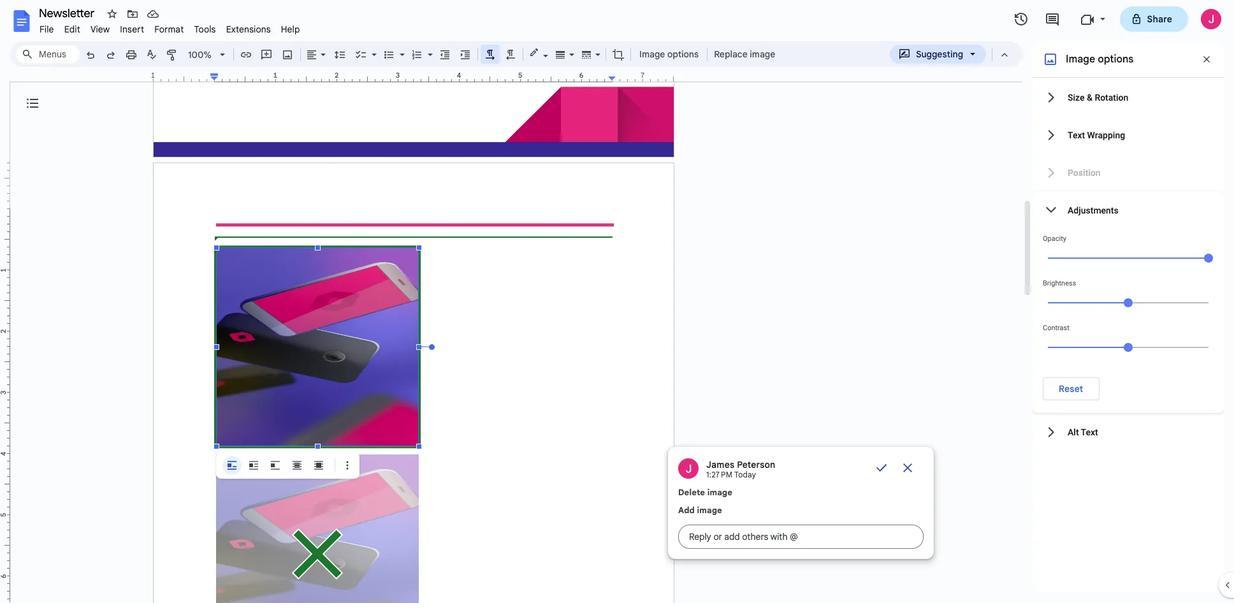 Task type: vqa. For each thing, say whether or not it's contained in the screenshot.
left margin IMAGE
yes



Task type: locate. For each thing, give the bounding box(es) containing it.
reset
[[1059, 383, 1084, 395]]

1 horizontal spatial image
[[1066, 53, 1096, 66]]

options up rotation
[[1098, 53, 1134, 66]]

options inside "image options" section
[[1098, 53, 1134, 66]]

Wrap text radio
[[244, 456, 263, 475]]

0 vertical spatial image
[[750, 48, 776, 60]]

In front of text radio
[[309, 456, 328, 475]]

text
[[1068, 130, 1086, 140], [1081, 427, 1099, 437]]

delete image
[[679, 487, 733, 498]]

image options inside section
[[1066, 53, 1134, 66]]

replace image button
[[711, 45, 779, 64]]

1 vertical spatial text
[[1081, 427, 1099, 437]]

rotation
[[1095, 92, 1129, 102]]

image down 'delete image'
[[697, 505, 723, 516]]

In line radio
[[223, 456, 242, 475]]

brightness slider
[[1043, 288, 1214, 317]]

text left the wrapping
[[1068, 130, 1086, 140]]

adjustments group
[[1033, 191, 1224, 413]]

Star checkbox
[[103, 5, 121, 23]]

opacity
[[1043, 235, 1067, 243]]

image up right margin image
[[640, 48, 665, 60]]

brightness
[[1043, 279, 1077, 288]]

Menus field
[[16, 45, 80, 63]]

contrast slider
[[1043, 332, 1214, 362]]

top margin image
[[0, 163, 10, 212]]

view menu item
[[85, 22, 115, 37]]

image inside section
[[1066, 53, 1096, 66]]

toolbar
[[219, 456, 357, 475]]

menu bar
[[34, 17, 305, 38]]

menu bar inside menu bar banner
[[34, 17, 305, 38]]

image for add image
[[697, 505, 723, 516]]

Break text radio
[[266, 456, 285, 475]]

size & rotation
[[1068, 92, 1129, 102]]

1 horizontal spatial options
[[1098, 53, 1134, 66]]

opacity slider
[[1043, 243, 1214, 272]]

format menu item
[[149, 22, 189, 37]]

0 vertical spatial text
[[1068, 130, 1086, 140]]

extensions menu item
[[221, 22, 276, 37]]

replace image
[[714, 48, 776, 60]]

option group
[[223, 456, 328, 475]]

options
[[668, 48, 699, 60], [1098, 53, 1134, 66]]

image down 1:27 pm
[[708, 487, 733, 498]]

size
[[1068, 92, 1085, 102]]

image options section
[[1033, 41, 1224, 593]]

0 horizontal spatial options
[[668, 48, 699, 60]]

help
[[281, 24, 300, 35]]

0 horizontal spatial image
[[640, 48, 665, 60]]

1
[[151, 71, 155, 80]]

image up size
[[1066, 53, 1096, 66]]

text wrapping tab
[[1033, 116, 1224, 154]]

menu bar containing file
[[34, 17, 305, 38]]

image right replace
[[750, 48, 776, 60]]

text inside 'tab'
[[1068, 130, 1086, 140]]

text inside tab
[[1081, 427, 1099, 437]]

image options up size & rotation
[[1066, 53, 1134, 66]]

image options up right margin image
[[640, 48, 699, 60]]

wrapping
[[1088, 130, 1126, 140]]

line & paragraph spacing image
[[333, 45, 347, 63]]

view
[[90, 24, 110, 35]]

replace
[[714, 48, 748, 60]]

Zoom text field
[[185, 46, 216, 64]]

&
[[1087, 92, 1093, 102]]

options left replace
[[668, 48, 699, 60]]

edit
[[64, 24, 80, 35]]

image for delete image
[[708, 487, 733, 498]]

image inside popup button
[[750, 48, 776, 60]]

alt text
[[1068, 427, 1099, 437]]

1 vertical spatial image
[[708, 487, 733, 498]]

text right alt
[[1081, 427, 1099, 437]]

file
[[40, 24, 54, 35]]

brightness image
[[1124, 298, 1133, 307]]

2 vertical spatial image
[[697, 505, 723, 516]]

0 horizontal spatial image options
[[640, 48, 699, 60]]

image
[[750, 48, 776, 60], [708, 487, 733, 498], [697, 505, 723, 516]]

insert menu item
[[115, 22, 149, 37]]

size & rotation tab
[[1033, 78, 1224, 116]]

1 horizontal spatial image options
[[1066, 53, 1134, 66]]

image options button
[[634, 45, 705, 64]]

james
[[707, 459, 735, 471]]

format
[[154, 24, 184, 35]]

image options
[[640, 48, 699, 60], [1066, 53, 1134, 66]]

tools menu item
[[189, 22, 221, 37]]

options inside image options button
[[668, 48, 699, 60]]

image options inside button
[[640, 48, 699, 60]]

suggesting
[[916, 48, 964, 60]]

image
[[640, 48, 665, 60], [1066, 53, 1096, 66]]

Rename text field
[[34, 5, 102, 20]]



Task type: describe. For each thing, give the bounding box(es) containing it.
delete
[[679, 487, 705, 498]]

border dash image
[[580, 45, 594, 63]]

add
[[679, 505, 695, 516]]

image inside button
[[640, 48, 665, 60]]

Reply field
[[679, 525, 924, 549]]

today
[[735, 470, 757, 480]]

option group inside image options application
[[223, 456, 328, 475]]

file menu item
[[34, 22, 59, 37]]

mode and view toolbar
[[890, 41, 1015, 67]]

insert image image
[[280, 45, 295, 63]]

peterson
[[737, 459, 776, 471]]

image options application
[[0, 0, 1235, 603]]

adjustments
[[1068, 205, 1119, 215]]

tools
[[194, 24, 216, 35]]

contrast image
[[1124, 343, 1133, 352]]

menu bar banner
[[0, 0, 1235, 603]]

extensions
[[226, 24, 271, 35]]

alt text tab
[[1033, 413, 1224, 451]]

reset button
[[1043, 378, 1100, 401]]

insert
[[120, 24, 144, 35]]

opacity image
[[1205, 254, 1214, 263]]

share
[[1148, 13, 1173, 25]]

help menu item
[[276, 22, 305, 37]]

add image
[[679, 505, 723, 516]]

position tab
[[1033, 154, 1224, 191]]

james peterson 1:27 pm today
[[707, 459, 776, 480]]

1:27 pm
[[707, 470, 733, 480]]

share button
[[1120, 6, 1189, 32]]

image for replace image
[[750, 48, 776, 60]]

main toolbar
[[79, 0, 780, 362]]

suggesting button
[[890, 45, 987, 64]]

position
[[1068, 167, 1101, 178]]

alt
[[1068, 427, 1079, 437]]

Behind text radio
[[288, 456, 307, 475]]

james peterson image
[[679, 459, 699, 479]]

contrast
[[1043, 324, 1070, 332]]

text wrapping
[[1068, 130, 1126, 140]]

right margin image
[[609, 72, 673, 82]]

left margin image
[[154, 72, 218, 82]]

edit menu item
[[59, 22, 85, 37]]

adjustments tab
[[1033, 191, 1224, 229]]

Zoom field
[[183, 45, 231, 64]]



